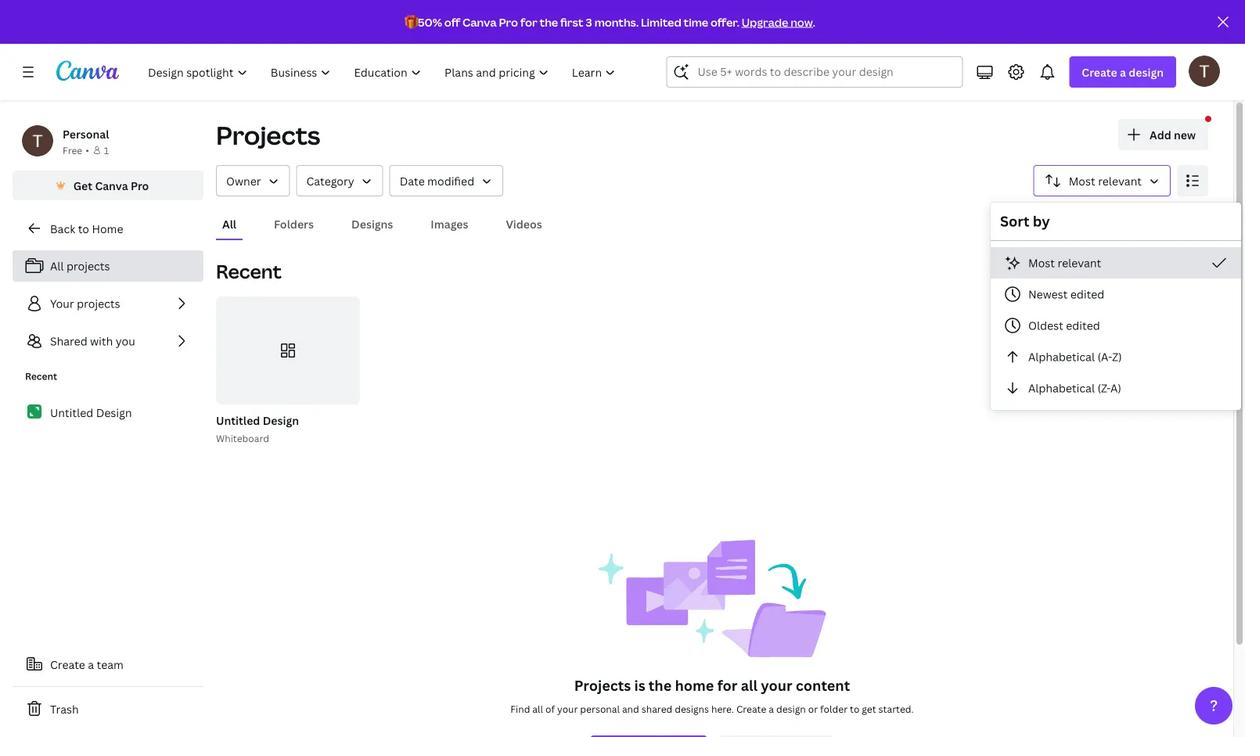 Task type: vqa. For each thing, say whether or not it's contained in the screenshot.
Jacob Simon image
no



Task type: locate. For each thing, give the bounding box(es) containing it.
1
[[104, 144, 109, 157]]

1 horizontal spatial a
[[769, 702, 774, 715]]

all down owner
[[222, 216, 236, 231]]

the inside projects is the home for all your content find all of your personal and shared designs here. create a design or folder to get started.
[[649, 676, 672, 695]]

projects inside 'link'
[[66, 259, 110, 274]]

1 horizontal spatial to
[[850, 702, 860, 715]]

1 horizontal spatial most
[[1069, 173, 1096, 188]]

pro up back to home link
[[131, 178, 149, 193]]

and
[[622, 702, 639, 715]]

1 vertical spatial to
[[850, 702, 860, 715]]

design inside create a design dropdown button
[[1129, 65, 1164, 79]]

projects right your
[[77, 296, 120, 311]]

sort by
[[1000, 212, 1050, 231]]

0 horizontal spatial your
[[557, 702, 578, 715]]

pro
[[499, 14, 518, 29], [131, 178, 149, 193]]

1 vertical spatial projects
[[77, 296, 120, 311]]

a inside create a team button
[[88, 657, 94, 672]]

projects for all projects
[[66, 259, 110, 274]]

untitled design
[[50, 405, 132, 420]]

untitled design link
[[13, 396, 203, 429]]

design up whiteboard
[[263, 413, 299, 428]]

1 vertical spatial canva
[[95, 178, 128, 193]]

0 horizontal spatial a
[[88, 657, 94, 672]]

most relevant inside option
[[1028, 256, 1101, 270]]

to right back
[[78, 221, 89, 236]]

0 vertical spatial to
[[78, 221, 89, 236]]

0 vertical spatial the
[[540, 14, 558, 29]]

1 horizontal spatial design
[[263, 413, 299, 428]]

most
[[1069, 173, 1096, 188], [1028, 256, 1055, 270]]

date modified
[[400, 173, 474, 188]]

untitled inside untitled design whiteboard
[[216, 413, 260, 428]]

0 horizontal spatial the
[[540, 14, 558, 29]]

trash
[[50, 702, 79, 717]]

personal
[[580, 702, 620, 715]]

0 horizontal spatial projects
[[216, 118, 320, 152]]

2 horizontal spatial create
[[1082, 65, 1117, 79]]

alphabetical (a-z) option
[[991, 341, 1241, 373]]

1 vertical spatial the
[[649, 676, 672, 695]]

all left the of
[[532, 702, 543, 715]]

list containing all projects
[[13, 250, 203, 357]]

or
[[808, 702, 818, 715]]

0 vertical spatial design
[[1129, 65, 1164, 79]]

0 horizontal spatial most
[[1028, 256, 1055, 270]]

1 horizontal spatial design
[[1129, 65, 1164, 79]]

1 alphabetical from the top
[[1028, 349, 1095, 364]]

with
[[90, 334, 113, 349]]

edited up alphabetical (a-z)
[[1066, 318, 1100, 333]]

edited up oldest edited
[[1071, 287, 1105, 302]]

for
[[520, 14, 537, 29], [717, 676, 738, 695]]

0 horizontal spatial design
[[776, 702, 806, 715]]

(a-
[[1098, 349, 1112, 364]]

1 vertical spatial relevant
[[1058, 256, 1101, 270]]

design left or
[[776, 702, 806, 715]]

design left terry turtle image
[[1129, 65, 1164, 79]]

a up add new dropdown button at right top
[[1120, 65, 1126, 79]]

get canva pro button
[[13, 171, 203, 200]]

new
[[1174, 127, 1196, 142]]

all for all
[[222, 216, 236, 231]]

add new button
[[1118, 119, 1208, 150]]

1 horizontal spatial canva
[[463, 14, 497, 29]]

your left content
[[761, 676, 793, 695]]

0 horizontal spatial design
[[96, 405, 132, 420]]

1 vertical spatial projects
[[574, 676, 631, 695]]

folder
[[820, 702, 848, 715]]

all up your
[[50, 259, 64, 274]]

most relevant option
[[991, 247, 1241, 279]]

relevant
[[1098, 173, 1142, 188], [1058, 256, 1101, 270]]

0 vertical spatial projects
[[66, 259, 110, 274]]

a inside projects is the home for all your content find all of your personal and shared designs here. create a design or folder to get started.
[[769, 702, 774, 715]]

0 horizontal spatial for
[[520, 14, 537, 29]]

your projects link
[[13, 288, 203, 319]]

most relevant down add new dropdown button at right top
[[1069, 173, 1142, 188]]

canva right get
[[95, 178, 128, 193]]

0 horizontal spatial pro
[[131, 178, 149, 193]]

1 vertical spatial for
[[717, 676, 738, 695]]

untitled down the shared
[[50, 405, 93, 420]]

1 vertical spatial most
[[1028, 256, 1055, 270]]

1 vertical spatial all
[[50, 259, 64, 274]]

create inside button
[[50, 657, 85, 672]]

1 horizontal spatial for
[[717, 676, 738, 695]]

back to home link
[[13, 213, 203, 244]]

alphabetical (z-a) option
[[991, 373, 1241, 404]]

0 horizontal spatial all
[[50, 259, 64, 274]]

create
[[1082, 65, 1117, 79], [50, 657, 85, 672], [736, 702, 767, 715]]

alphabetical
[[1028, 349, 1095, 364], [1028, 381, 1095, 396]]

to left get
[[850, 702, 860, 715]]

projects up the 'owner' button
[[216, 118, 320, 152]]

alphabetical (z-a) button
[[991, 373, 1241, 404]]

edited inside the newest edited button
[[1071, 287, 1105, 302]]

design for untitled design
[[96, 405, 132, 420]]

the left the first
[[540, 14, 558, 29]]

untitled
[[50, 405, 93, 420], [216, 413, 260, 428]]

all inside all button
[[222, 216, 236, 231]]

recent down the shared
[[25, 370, 57, 383]]

shared with you
[[50, 334, 135, 349]]

0 horizontal spatial create
[[50, 657, 85, 672]]

1 vertical spatial most relevant
[[1028, 256, 1101, 270]]

recent down all button
[[216, 259, 282, 284]]

2 vertical spatial a
[[769, 702, 774, 715]]

your right the of
[[557, 702, 578, 715]]

1 horizontal spatial all
[[741, 676, 758, 695]]

create inside projects is the home for all your content find all of your personal and shared designs here. create a design or folder to get started.
[[736, 702, 767, 715]]

0 horizontal spatial untitled
[[50, 405, 93, 420]]

all button
[[216, 209, 243, 239]]

1 horizontal spatial pro
[[499, 14, 518, 29]]

0 vertical spatial create
[[1082, 65, 1117, 79]]

0 horizontal spatial to
[[78, 221, 89, 236]]

edited
[[1071, 287, 1105, 302], [1066, 318, 1100, 333]]

all right 'home'
[[741, 676, 758, 695]]

projects inside projects is the home for all your content find all of your personal and shared designs here. create a design or folder to get started.
[[574, 676, 631, 695]]

list
[[13, 250, 203, 357]]

1 horizontal spatial create
[[736, 702, 767, 715]]

alphabetical (a-z) button
[[991, 341, 1241, 373]]

a left or
[[769, 702, 774, 715]]

untitled for untitled design whiteboard
[[216, 413, 260, 428]]

1 horizontal spatial untitled
[[216, 413, 260, 428]]

oldest edited button
[[991, 310, 1241, 341]]

1 vertical spatial edited
[[1066, 318, 1100, 333]]

get
[[73, 178, 92, 193]]

design inside untitled design whiteboard
[[263, 413, 299, 428]]

a inside create a design dropdown button
[[1120, 65, 1126, 79]]

images
[[431, 216, 468, 231]]

0 vertical spatial for
[[520, 14, 537, 29]]

create inside dropdown button
[[1082, 65, 1117, 79]]

all
[[222, 216, 236, 231], [50, 259, 64, 274]]

2 vertical spatial create
[[736, 702, 767, 715]]

pro right off
[[499, 14, 518, 29]]

1 horizontal spatial the
[[649, 676, 672, 695]]

alphabetical down oldest edited
[[1028, 349, 1095, 364]]

1 vertical spatial recent
[[25, 370, 57, 383]]

design
[[1129, 65, 1164, 79], [776, 702, 806, 715]]

your
[[761, 676, 793, 695], [557, 702, 578, 715]]

0 horizontal spatial recent
[[25, 370, 57, 383]]

all
[[741, 676, 758, 695], [532, 702, 543, 715]]

None search field
[[666, 56, 963, 88]]

free
[[63, 144, 82, 157]]

images button
[[424, 209, 475, 239]]

edited inside oldest edited button
[[1066, 318, 1100, 333]]

projects
[[66, 259, 110, 274], [77, 296, 120, 311]]

for left the first
[[520, 14, 537, 29]]

a for team
[[88, 657, 94, 672]]

1 vertical spatial all
[[532, 702, 543, 715]]

design inside projects is the home for all your content find all of your personal and shared designs here. create a design or folder to get started.
[[776, 702, 806, 715]]

1 vertical spatial a
[[88, 657, 94, 672]]

create for create a design
[[1082, 65, 1117, 79]]

you
[[116, 334, 135, 349]]

now
[[791, 14, 813, 29]]

edited for newest edited
[[1071, 287, 1105, 302]]

projects up personal
[[574, 676, 631, 695]]

create a team
[[50, 657, 124, 672]]

untitled up whiteboard
[[216, 413, 260, 428]]

0 vertical spatial edited
[[1071, 287, 1105, 302]]

alphabetical down alphabetical (a-z)
[[1028, 381, 1095, 396]]

1 horizontal spatial all
[[222, 216, 236, 231]]

2 horizontal spatial a
[[1120, 65, 1126, 79]]

the right is in the bottom right of the page
[[649, 676, 672, 695]]

0 horizontal spatial all
[[532, 702, 543, 715]]

1 vertical spatial design
[[776, 702, 806, 715]]

newest edited option
[[991, 279, 1241, 310]]

relevant down add new dropdown button at right top
[[1098, 173, 1142, 188]]

for up the "here."
[[717, 676, 738, 695]]

🎁
[[405, 14, 416, 29]]

0 vertical spatial all
[[222, 216, 236, 231]]

alphabetical for alphabetical (z-a)
[[1028, 381, 1095, 396]]

0 vertical spatial alphabetical
[[1028, 349, 1095, 364]]

projects is the home for all your content find all of your personal and shared designs here. create a design or folder to get started.
[[510, 676, 914, 715]]

shared
[[50, 334, 87, 349]]

design
[[96, 405, 132, 420], [263, 413, 299, 428]]

0 vertical spatial a
[[1120, 65, 1126, 79]]

relevant up the newest edited
[[1058, 256, 1101, 270]]

find
[[510, 702, 530, 715]]

design down shared with you link
[[96, 405, 132, 420]]

0 vertical spatial projects
[[216, 118, 320, 152]]

.
[[813, 14, 815, 29]]

1 vertical spatial alphabetical
[[1028, 381, 1095, 396]]

1 horizontal spatial recent
[[216, 259, 282, 284]]

canva right off
[[463, 14, 497, 29]]

projects down back to home
[[66, 259, 110, 274]]

all inside all projects 'link'
[[50, 259, 64, 274]]

the
[[540, 14, 558, 29], [649, 676, 672, 695]]

1 vertical spatial create
[[50, 657, 85, 672]]

projects
[[216, 118, 320, 152], [574, 676, 631, 695]]

1 horizontal spatial your
[[761, 676, 793, 695]]

most relevant up the newest edited
[[1028, 256, 1101, 270]]

3
[[586, 14, 592, 29]]

(z-
[[1098, 381, 1111, 396]]

a left team
[[88, 657, 94, 672]]

1 horizontal spatial projects
[[574, 676, 631, 695]]

1 vertical spatial pro
[[131, 178, 149, 193]]

your projects
[[50, 296, 120, 311]]

folders button
[[268, 209, 320, 239]]

0 horizontal spatial canva
[[95, 178, 128, 193]]

2 alphabetical from the top
[[1028, 381, 1095, 396]]

projects for your projects
[[77, 296, 120, 311]]

canva
[[463, 14, 497, 29], [95, 178, 128, 193]]



Task type: describe. For each thing, give the bounding box(es) containing it.
most inside option
[[1028, 256, 1055, 270]]

upgrade
[[742, 14, 788, 29]]

by
[[1033, 212, 1050, 231]]

is
[[634, 676, 645, 695]]

relevant inside option
[[1058, 256, 1101, 270]]

Sort by button
[[1034, 165, 1171, 196]]

designs button
[[345, 209, 399, 239]]

home
[[675, 676, 714, 695]]

offer.
[[711, 14, 739, 29]]

sort by list box
[[991, 247, 1241, 404]]

untitled design button
[[216, 411, 299, 430]]

50%
[[418, 14, 442, 29]]

content
[[796, 676, 850, 695]]

folders
[[274, 216, 314, 231]]

projects for projects
[[216, 118, 320, 152]]

add new
[[1150, 127, 1196, 142]]

create a team button
[[13, 649, 203, 680]]

of
[[546, 702, 555, 715]]

designs
[[675, 702, 709, 715]]

started.
[[879, 702, 914, 715]]

0 vertical spatial most relevant
[[1069, 173, 1142, 188]]

design for untitled design whiteboard
[[263, 413, 299, 428]]

a for design
[[1120, 65, 1126, 79]]

Owner button
[[216, 165, 290, 196]]

0 vertical spatial canva
[[463, 14, 497, 29]]

🎁 50% off canva pro for the first 3 months. limited time offer. upgrade now .
[[405, 14, 815, 29]]

newest
[[1028, 287, 1068, 302]]

most relevant button
[[991, 247, 1241, 279]]

projects for projects is the home for all your content find all of your personal and shared designs here. create a design or folder to get started.
[[574, 676, 631, 695]]

designs
[[351, 216, 393, 231]]

time
[[684, 14, 708, 29]]

oldest edited
[[1028, 318, 1100, 333]]

a)
[[1111, 381, 1122, 396]]

to inside projects is the home for all your content find all of your personal and shared designs here. create a design or folder to get started.
[[850, 702, 860, 715]]

all projects link
[[13, 250, 203, 282]]

•
[[86, 144, 89, 157]]

trash link
[[13, 693, 203, 725]]

0 vertical spatial most
[[1069, 173, 1096, 188]]

Search search field
[[698, 57, 932, 87]]

edited for oldest edited
[[1066, 318, 1100, 333]]

add
[[1150, 127, 1171, 142]]

whiteboard
[[216, 432, 269, 445]]

for inside projects is the home for all your content find all of your personal and shared designs here. create a design or folder to get started.
[[717, 676, 738, 695]]

team
[[97, 657, 124, 672]]

create a design
[[1082, 65, 1164, 79]]

get
[[862, 702, 876, 715]]

home
[[92, 221, 123, 236]]

limited
[[641, 14, 681, 29]]

back to home
[[50, 221, 123, 236]]

off
[[444, 14, 460, 29]]

pro inside button
[[131, 178, 149, 193]]

oldest edited option
[[991, 310, 1241, 341]]

owner
[[226, 173, 261, 188]]

create a design button
[[1069, 56, 1176, 88]]

0 vertical spatial all
[[741, 676, 758, 695]]

all for all projects
[[50, 259, 64, 274]]

1 vertical spatial your
[[557, 702, 578, 715]]

shared with you link
[[13, 326, 203, 357]]

videos button
[[500, 209, 548, 239]]

untitled design whiteboard
[[216, 413, 299, 445]]

personal
[[63, 126, 109, 141]]

Date modified button
[[390, 165, 503, 196]]

upgrade now button
[[742, 14, 813, 29]]

canva inside button
[[95, 178, 128, 193]]

0 vertical spatial your
[[761, 676, 793, 695]]

alphabetical (z-a)
[[1028, 381, 1122, 396]]

videos
[[506, 216, 542, 231]]

modified
[[427, 173, 474, 188]]

alphabetical for alphabetical (a-z)
[[1028, 349, 1095, 364]]

first
[[560, 14, 583, 29]]

z)
[[1112, 349, 1122, 364]]

untitled for untitled design
[[50, 405, 93, 420]]

shared
[[642, 702, 673, 715]]

newest edited
[[1028, 287, 1105, 302]]

category
[[306, 173, 354, 188]]

newest edited button
[[991, 279, 1241, 310]]

terry turtle image
[[1189, 55, 1220, 87]]

get canva pro
[[73, 178, 149, 193]]

back
[[50, 221, 75, 236]]

date
[[400, 173, 425, 188]]

oldest
[[1028, 318, 1064, 333]]

top level navigation element
[[138, 56, 629, 88]]

sort
[[1000, 212, 1030, 231]]

free •
[[63, 144, 89, 157]]

Category button
[[296, 165, 383, 196]]

here.
[[711, 702, 734, 715]]

your
[[50, 296, 74, 311]]

0 vertical spatial relevant
[[1098, 173, 1142, 188]]

0 vertical spatial pro
[[499, 14, 518, 29]]

alphabetical (a-z)
[[1028, 349, 1122, 364]]

all projects
[[50, 259, 110, 274]]

0 vertical spatial recent
[[216, 259, 282, 284]]

months.
[[595, 14, 639, 29]]

create for create a team
[[50, 657, 85, 672]]



